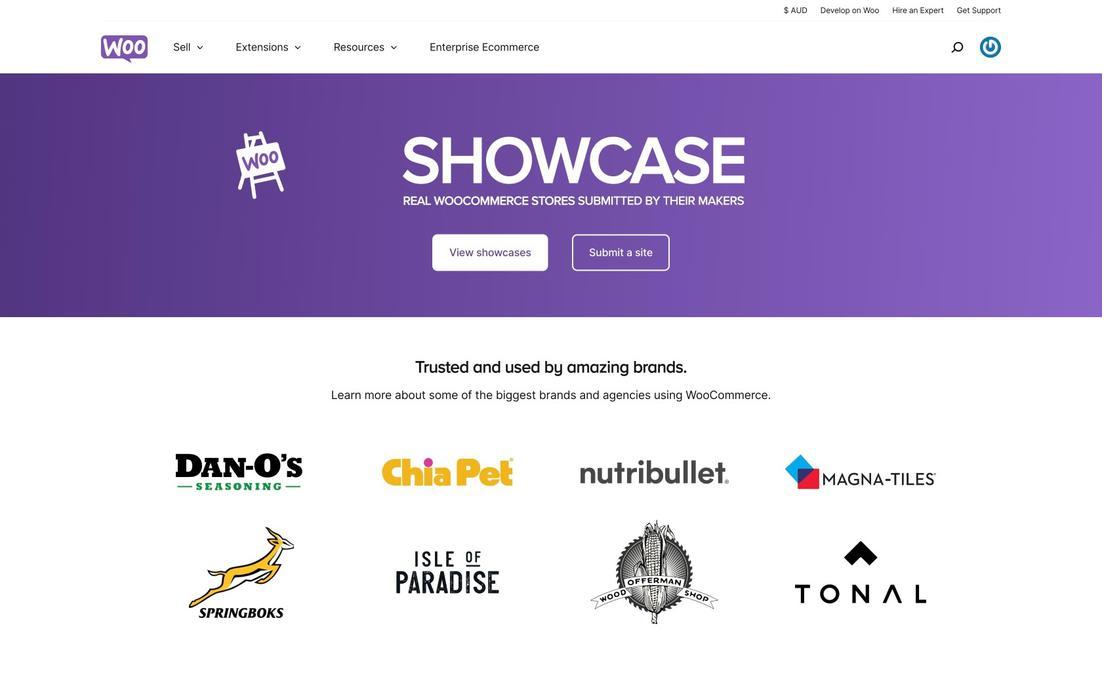 Task type: locate. For each thing, give the bounding box(es) containing it.
tonal image
[[795, 542, 926, 604]]

search image
[[947, 37, 968, 58]]

dan-o's seasoning image
[[176, 454, 307, 491]]

open account menu image
[[980, 37, 1001, 58]]



Task type: describe. For each thing, give the bounding box(es) containing it.
isle of paradise image
[[395, 544, 500, 602]]

official springboks online store image
[[189, 528, 294, 618]]

nutribullet image
[[579, 460, 730, 485]]

offerman woodshop image
[[589, 519, 720, 627]]

service navigation menu element
[[923, 26, 1001, 69]]

magna tiles image
[[785, 455, 936, 490]]

chia pets image
[[382, 458, 513, 487]]



Task type: vqa. For each thing, say whether or not it's contained in the screenshot.
Customer to the bottom
no



